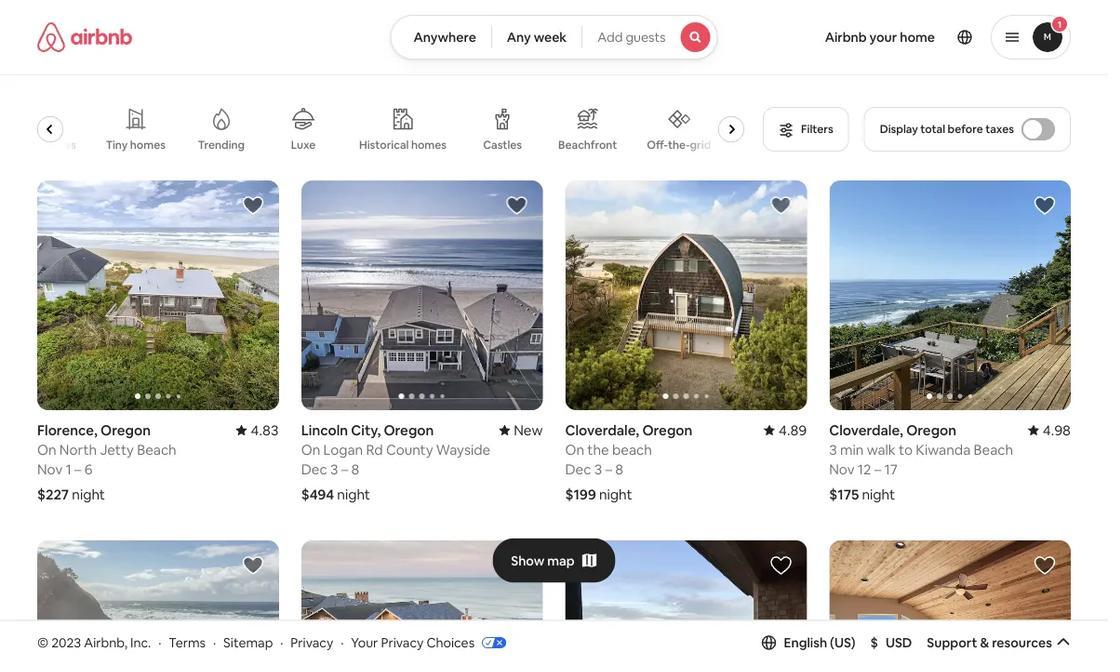 Task type: locate. For each thing, give the bounding box(es) containing it.
17
[[885, 460, 898, 478]]

cloverdale, inside cloverdale, oregon 3 min walk to kiwanda beach nov 12 – 17 $175 night
[[829, 421, 904, 439]]

lincoln
[[301, 421, 348, 439]]

4.98 out of 5 average rating image
[[1028, 421, 1071, 439]]

homes for tiny homes
[[130, 138, 166, 152]]

nov inside florence, oregon on north jetty beach nov 1 – 6 $227 night
[[37, 460, 63, 478]]

any week
[[507, 29, 567, 46]]

home
[[900, 29, 935, 46]]

city,
[[351, 421, 381, 439]]

historical
[[359, 137, 409, 152]]

beach
[[137, 440, 177, 459], [974, 440, 1013, 459]]

add guests
[[598, 29, 666, 46]]

3 down the
[[594, 460, 602, 478]]

1 horizontal spatial cloverdale,
[[829, 421, 904, 439]]

night down 17
[[862, 485, 895, 503]]

oregon up beach
[[642, 421, 693, 439]]

·
[[158, 634, 161, 651], [213, 634, 216, 651], [280, 634, 283, 651], [341, 634, 344, 651]]

3 inside the cloverdale, oregon on the beach dec 3 – 8 $199 night
[[594, 460, 602, 478]]

night right $494
[[337, 485, 370, 503]]

none search field containing anywhere
[[390, 15, 718, 60]]

· left your
[[341, 634, 344, 651]]

3 oregon from the left
[[642, 421, 693, 439]]

taxes
[[986, 122, 1014, 136]]

dec up $199
[[565, 460, 591, 478]]

None search field
[[390, 15, 718, 60]]

1 vertical spatial 1
[[66, 460, 71, 478]]

3 on from the left
[[565, 440, 584, 459]]

oregon up county at left
[[384, 421, 434, 439]]

– inside the cloverdale, oregon on the beach dec 3 – 8 $199 night
[[605, 460, 612, 478]]

lincoln city, oregon on logan rd county wayside dec 3 – 8 $494 night
[[301, 421, 491, 503]]

support & resources button
[[927, 634, 1071, 651]]

4 – from the left
[[875, 460, 882, 478]]

2 night from the left
[[337, 485, 370, 503]]

2 beach from the left
[[974, 440, 1013, 459]]

1 horizontal spatial privacy
[[381, 634, 424, 651]]

2 on from the left
[[301, 440, 320, 459]]

display total before taxes
[[880, 122, 1014, 136]]

– inside cloverdale, oregon 3 min walk to kiwanda beach nov 12 – 17 $175 night
[[875, 460, 882, 478]]

on left the
[[565, 440, 584, 459]]

privacy left your
[[291, 634, 333, 651]]

1 night from the left
[[72, 485, 105, 503]]

dec
[[301, 460, 327, 478], [565, 460, 591, 478]]

0 vertical spatial 1
[[1058, 18, 1062, 30]]

terms link
[[169, 634, 206, 651]]

3
[[829, 440, 837, 459], [330, 460, 338, 478], [594, 460, 602, 478]]

off-the-grid
[[647, 137, 711, 152]]

dec up $494
[[301, 460, 327, 478]]

0 horizontal spatial privacy
[[291, 634, 333, 651]]

beach right kiwanda
[[974, 440, 1013, 459]]

the
[[588, 440, 609, 459]]

oregon up jetty
[[101, 421, 151, 439]]

1 horizontal spatial homes
[[411, 137, 447, 152]]

0 horizontal spatial 3
[[330, 460, 338, 478]]

1 beach from the left
[[137, 440, 177, 459]]

night down '6'
[[72, 485, 105, 503]]

8 inside lincoln city, oregon on logan rd county wayside dec 3 – 8 $494 night
[[351, 460, 359, 478]]

– left 17
[[875, 460, 882, 478]]

on down florence,
[[37, 440, 56, 459]]

&
[[980, 634, 989, 651]]

oregon inside lincoln city, oregon on logan rd county wayside dec 3 – 8 $494 night
[[384, 421, 434, 439]]

cloverdale, oregon 3 min walk to kiwanda beach nov 12 – 17 $175 night
[[829, 421, 1013, 503]]

airbnb your home
[[825, 29, 935, 46]]

inc.
[[130, 634, 151, 651]]

florence,
[[37, 421, 98, 439]]

0 horizontal spatial on
[[37, 440, 56, 459]]

add to wishlist: pacific city, oregon image
[[1034, 554, 1056, 577]]

usd
[[886, 634, 912, 651]]

on down lincoln
[[301, 440, 320, 459]]

1
[[1058, 18, 1062, 30], [66, 460, 71, 478]]

homes
[[411, 137, 447, 152], [130, 138, 166, 152]]

on inside lincoln city, oregon on logan rd county wayside dec 3 – 8 $494 night
[[301, 440, 320, 459]]

cloverdale, up the
[[565, 421, 639, 439]]

cloverdale, inside the cloverdale, oregon on the beach dec 3 – 8 $199 night
[[565, 421, 639, 439]]

nov
[[37, 460, 63, 478], [829, 460, 855, 478]]

2 nov from the left
[[829, 460, 855, 478]]

group containing amazing views
[[0, 93, 752, 166]]

florence, oregon on north jetty beach nov 1 – 6 $227 night
[[37, 421, 177, 503]]

night inside lincoln city, oregon on logan rd county wayside dec 3 – 8 $494 night
[[337, 485, 370, 503]]

· right inc.
[[158, 634, 161, 651]]

– inside lincoln city, oregon on logan rd county wayside dec 3 – 8 $494 night
[[341, 460, 348, 478]]

dec inside the cloverdale, oregon on the beach dec 3 – 8 $199 night
[[565, 460, 591, 478]]

· left privacy link
[[280, 634, 283, 651]]

3 left min at the right bottom of page
[[829, 440, 837, 459]]

1 horizontal spatial 8
[[615, 460, 624, 478]]

1 dec from the left
[[301, 460, 327, 478]]

4 oregon from the left
[[907, 421, 957, 439]]

oregon inside cloverdale, oregon 3 min walk to kiwanda beach nov 12 – 17 $175 night
[[907, 421, 957, 439]]

2 8 from the left
[[615, 460, 624, 478]]

luxe
[[291, 138, 316, 152]]

3 · from the left
[[280, 634, 283, 651]]

to
[[899, 440, 913, 459]]

© 2023 airbnb, inc. ·
[[37, 634, 161, 651]]

1 horizontal spatial on
[[301, 440, 320, 459]]

nov up the $227
[[37, 460, 63, 478]]

homes for historical homes
[[411, 137, 447, 152]]

– left '6'
[[75, 460, 82, 478]]

night right $199
[[599, 485, 632, 503]]

6
[[85, 460, 93, 478]]

wayside
[[436, 440, 491, 459]]

1 cloverdale, from the left
[[565, 421, 639, 439]]

–
[[75, 460, 82, 478], [341, 460, 348, 478], [605, 460, 612, 478], [875, 460, 882, 478]]

sitemap
[[223, 634, 273, 651]]

min
[[840, 440, 864, 459]]

nov down min at the right bottom of page
[[829, 460, 855, 478]]

0 horizontal spatial 1
[[66, 460, 71, 478]]

8 down logan
[[351, 460, 359, 478]]

anywhere
[[414, 29, 476, 46]]

airbnb,
[[84, 634, 127, 651]]

oregon up kiwanda
[[907, 421, 957, 439]]

1 8 from the left
[[351, 460, 359, 478]]

guests
[[626, 29, 666, 46]]

off-
[[647, 137, 668, 152]]

night inside florence, oregon on north jetty beach nov 1 – 6 $227 night
[[72, 485, 105, 503]]

your privacy choices link
[[351, 634, 506, 652]]

privacy link
[[291, 634, 333, 651]]

2 privacy from the left
[[381, 634, 424, 651]]

group
[[0, 93, 752, 166], [37, 181, 279, 410], [301, 181, 543, 410], [565, 181, 807, 410], [829, 181, 1071, 410], [37, 540, 279, 665], [301, 540, 543, 665], [565, 540, 807, 665], [829, 540, 1071, 665]]

4 · from the left
[[341, 634, 344, 651]]

0 horizontal spatial beach
[[137, 440, 177, 459]]

2 – from the left
[[341, 460, 348, 478]]

0 horizontal spatial homes
[[130, 138, 166, 152]]

privacy right your
[[381, 634, 424, 651]]

3 – from the left
[[605, 460, 612, 478]]

0 horizontal spatial 8
[[351, 460, 359, 478]]

2 horizontal spatial 3
[[829, 440, 837, 459]]

1 horizontal spatial 3
[[594, 460, 602, 478]]

2 oregon from the left
[[384, 421, 434, 439]]

grid
[[690, 137, 711, 152]]

night
[[72, 485, 105, 503], [337, 485, 370, 503], [599, 485, 632, 503], [862, 485, 895, 503]]

tiny homes
[[106, 138, 166, 152]]

1 oregon from the left
[[101, 421, 151, 439]]

oregon inside florence, oregon on north jetty beach nov 1 – 6 $227 night
[[101, 421, 151, 439]]

– down the
[[605, 460, 612, 478]]

1 horizontal spatial dec
[[565, 460, 591, 478]]

1 horizontal spatial beach
[[974, 440, 1013, 459]]

1 – from the left
[[75, 460, 82, 478]]

on inside the cloverdale, oregon on the beach dec 3 – 8 $199 night
[[565, 440, 584, 459]]

the-
[[668, 137, 690, 152]]

8
[[351, 460, 359, 478], [615, 460, 624, 478]]

castles
[[483, 138, 522, 152]]

4.89 out of 5 average rating image
[[764, 421, 807, 439]]

0 horizontal spatial dec
[[301, 460, 327, 478]]

0 horizontal spatial nov
[[37, 460, 63, 478]]

2 horizontal spatial on
[[565, 440, 584, 459]]

0 horizontal spatial cloverdale,
[[565, 421, 639, 439]]

on inside florence, oregon on north jetty beach nov 1 – 6 $227 night
[[37, 440, 56, 459]]

filters button
[[763, 107, 849, 152]]

3 night from the left
[[599, 485, 632, 503]]

homes right tiny on the left of the page
[[130, 138, 166, 152]]

4 night from the left
[[862, 485, 895, 503]]

rd
[[366, 440, 383, 459]]

display total before taxes button
[[864, 107, 1071, 152]]

1 nov from the left
[[37, 460, 63, 478]]

jetty
[[100, 440, 134, 459]]

1 button
[[991, 15, 1071, 60]]

oregon
[[101, 421, 151, 439], [384, 421, 434, 439], [642, 421, 693, 439], [907, 421, 957, 439]]

2 dec from the left
[[565, 460, 591, 478]]

oregon inside the cloverdale, oregon on the beach dec 3 – 8 $199 night
[[642, 421, 693, 439]]

support
[[927, 634, 978, 651]]

1 on from the left
[[37, 440, 56, 459]]

1 horizontal spatial nov
[[829, 460, 855, 478]]

– down logan
[[341, 460, 348, 478]]

homes right historical
[[411, 137, 447, 152]]

2 · from the left
[[213, 634, 216, 651]]

2 cloverdale, from the left
[[829, 421, 904, 439]]

any
[[507, 29, 531, 46]]

1 horizontal spatial 1
[[1058, 18, 1062, 30]]

8 down beach
[[615, 460, 624, 478]]

cloverdale,
[[565, 421, 639, 439], [829, 421, 904, 439]]

· right the terms link
[[213, 634, 216, 651]]

beach right jetty
[[137, 440, 177, 459]]

cloverdale, up min at the right bottom of page
[[829, 421, 904, 439]]

3 down logan
[[330, 460, 338, 478]]

privacy
[[291, 634, 333, 651], [381, 634, 424, 651]]



Task type: describe. For each thing, give the bounding box(es) containing it.
anywhere button
[[390, 15, 492, 60]]

add to wishlist: florence, oregon image
[[242, 194, 264, 217]]

1 privacy from the left
[[291, 634, 333, 651]]

$199
[[565, 485, 596, 503]]

any week button
[[491, 15, 583, 60]]

before
[[948, 122, 983, 136]]

4.83 out of 5 average rating image
[[236, 421, 279, 439]]

profile element
[[740, 0, 1071, 74]]

amazing views
[[0, 137, 76, 152]]

beach
[[612, 440, 652, 459]]

8 inside the cloverdale, oregon on the beach dec 3 – 8 $199 night
[[615, 460, 624, 478]]

sitemap link
[[223, 634, 273, 651]]

north
[[59, 440, 97, 459]]

new place to stay image
[[499, 421, 543, 439]]

(us)
[[830, 634, 856, 651]]

2023
[[51, 634, 81, 651]]

on for on north jetty beach
[[37, 440, 56, 459]]

4.98
[[1043, 421, 1071, 439]]

amazing
[[0, 137, 44, 152]]

4.83
[[251, 421, 279, 439]]

county
[[386, 440, 433, 459]]

1 inside florence, oregon on north jetty beach nov 1 – 6 $227 night
[[66, 460, 71, 478]]

add to wishlist: lincoln city, oregon image
[[506, 194, 528, 217]]

kiwanda
[[916, 440, 971, 459]]

terms · sitemap · privacy
[[169, 634, 333, 651]]

historical homes
[[359, 137, 447, 152]]

tiny
[[106, 138, 128, 152]]

$227
[[37, 485, 69, 503]]

– inside florence, oregon on north jetty beach nov 1 – 6 $227 night
[[75, 460, 82, 478]]

support & resources
[[927, 634, 1052, 651]]

english (us)
[[784, 634, 856, 651]]

airbnb
[[825, 29, 867, 46]]

english (us) button
[[762, 634, 856, 651]]

add guests button
[[582, 15, 718, 60]]

new
[[514, 421, 543, 439]]

choices
[[427, 634, 475, 651]]

night inside the cloverdale, oregon on the beach dec 3 – 8 $199 night
[[599, 485, 632, 503]]

your
[[351, 634, 378, 651]]

english
[[784, 634, 827, 651]]

resources
[[992, 634, 1052, 651]]

add to wishlist: pacific city, oregon image
[[770, 554, 792, 577]]

walk
[[867, 440, 896, 459]]

night inside cloverdale, oregon 3 min walk to kiwanda beach nov 12 – 17 $175 night
[[862, 485, 895, 503]]

4.89
[[779, 421, 807, 439]]

on for on the beach
[[565, 440, 584, 459]]

add to wishlist: cloverdale, oregon image
[[770, 194, 792, 217]]

your
[[870, 29, 897, 46]]

3 inside cloverdale, oregon 3 min walk to kiwanda beach nov 12 – 17 $175 night
[[829, 440, 837, 459]]

beach inside florence, oregon on north jetty beach nov 1 – 6 $227 night
[[137, 440, 177, 459]]

add to wishlist: neskowin, oregon image
[[242, 554, 264, 577]]

cloverdale, oregon on the beach dec 3 – 8 $199 night
[[565, 421, 693, 503]]

map
[[547, 552, 575, 569]]

your privacy choices
[[351, 634, 475, 651]]

oregon for florence, oregon on north jetty beach nov 1 – 6 $227 night
[[101, 421, 151, 439]]

total
[[921, 122, 946, 136]]

$175
[[829, 485, 859, 503]]

12
[[858, 460, 871, 478]]

add
[[598, 29, 623, 46]]

beach inside cloverdale, oregon 3 min walk to kiwanda beach nov 12 – 17 $175 night
[[974, 440, 1013, 459]]

terms
[[169, 634, 206, 651]]

1 · from the left
[[158, 634, 161, 651]]

show map
[[511, 552, 575, 569]]

week
[[534, 29, 567, 46]]

display
[[880, 122, 918, 136]]

$494
[[301, 485, 334, 503]]

oregon for cloverdale, oregon on the beach dec 3 – 8 $199 night
[[642, 421, 693, 439]]

cloverdale, for the
[[565, 421, 639, 439]]

cloverdale, for min
[[829, 421, 904, 439]]

show
[[511, 552, 545, 569]]

add to wishlist: lincoln city, oregon image
[[506, 554, 528, 577]]

trending
[[198, 138, 245, 152]]

airbnb your home link
[[814, 18, 946, 57]]

add to wishlist: cloverdale, oregon image
[[1034, 194, 1056, 217]]

©
[[37, 634, 49, 651]]

views
[[46, 137, 76, 152]]

show map button
[[493, 538, 616, 583]]

filters
[[801, 122, 834, 136]]

1 inside dropdown button
[[1058, 18, 1062, 30]]

3 inside lincoln city, oregon on logan rd county wayside dec 3 – 8 $494 night
[[330, 460, 338, 478]]

logan
[[323, 440, 363, 459]]

beachfront
[[558, 138, 617, 152]]

dec inside lincoln city, oregon on logan rd county wayside dec 3 – 8 $494 night
[[301, 460, 327, 478]]

$ usd
[[871, 634, 912, 651]]

oregon for cloverdale, oregon 3 min walk to kiwanda beach nov 12 – 17 $175 night
[[907, 421, 957, 439]]

$
[[871, 634, 878, 651]]

nov inside cloverdale, oregon 3 min walk to kiwanda beach nov 12 – 17 $175 night
[[829, 460, 855, 478]]



Task type: vqa. For each thing, say whether or not it's contained in the screenshot.
$199 at right bottom
yes



